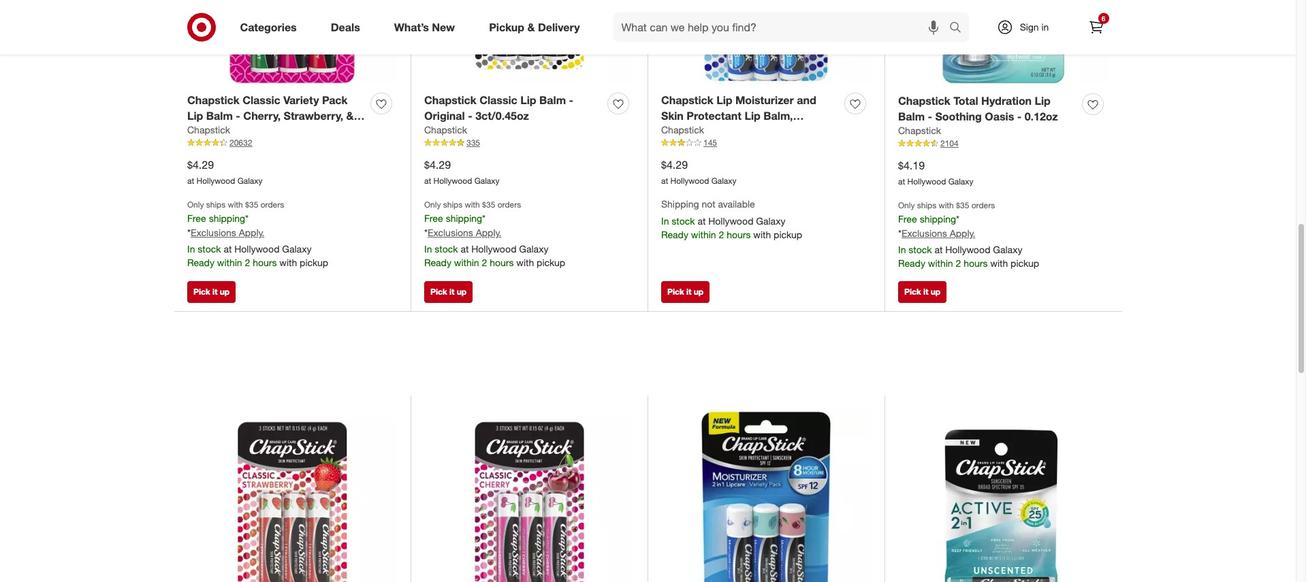 Task type: locate. For each thing, give the bounding box(es) containing it.
pickup inside the shipping not available in stock at  hollywood galaxy ready within 2 hours with pickup
[[774, 229, 802, 240]]

0 horizontal spatial only ships with $35 orders free shipping * * exclusions apply. in stock at  hollywood galaxy ready within 2 hours with pickup
[[187, 200, 328, 268]]

chapstick for chapstick link associated with balm
[[187, 124, 230, 136]]

2 horizontal spatial $35
[[956, 200, 969, 211]]

chapstick down skin
[[661, 124, 704, 136]]

1 horizontal spatial balm
[[539, 93, 566, 107]]

apply.
[[239, 227, 264, 239], [476, 227, 501, 239], [950, 228, 975, 239]]

orders down 335 link
[[498, 200, 521, 210]]

chapstick up 20632
[[187, 124, 230, 136]]

$4.29 at hollywood galaxy for balm
[[187, 158, 263, 186]]

lip
[[520, 93, 536, 107], [717, 93, 732, 107], [1035, 94, 1051, 107], [187, 109, 203, 122], [745, 109, 761, 122]]

it
[[213, 286, 218, 297], [449, 286, 454, 297], [686, 286, 691, 297], [923, 286, 928, 297]]

chapstick for chapstick link for -
[[898, 125, 941, 137]]

&
[[527, 20, 535, 34], [346, 109, 354, 122]]

chapstick link
[[187, 124, 230, 137], [424, 124, 467, 137], [661, 124, 704, 137], [898, 124, 941, 138]]

exclusions
[[191, 227, 236, 239], [428, 227, 473, 239], [902, 228, 947, 239]]

0 horizontal spatial ships
[[206, 200, 226, 210]]

chapstick moisturizer lip balm variety pack spf 12 - 3ct image
[[661, 409, 871, 582], [661, 409, 871, 582]]

1 horizontal spatial exclusions
[[428, 227, 473, 239]]

0 horizontal spatial $4.29
[[187, 158, 214, 171]]

2 horizontal spatial balm
[[898, 109, 925, 123]]

145 link
[[661, 137, 871, 149]]

new
[[432, 20, 455, 34]]

$4.29
[[187, 158, 214, 171], [424, 158, 451, 171], [661, 158, 688, 171]]

up
[[220, 286, 230, 297], [457, 286, 467, 297], [694, 286, 704, 297], [931, 286, 941, 297]]

chapstick classic lip balm - original - 3ct/0.45oz image
[[424, 0, 634, 85], [424, 0, 634, 85]]

in
[[1042, 21, 1049, 33]]

0 horizontal spatial exclusions apply. link
[[191, 227, 264, 239]]

2 horizontal spatial orders
[[972, 200, 995, 211]]

orders
[[261, 200, 284, 210], [498, 200, 521, 210], [972, 200, 995, 211]]

stock
[[672, 215, 695, 227], [198, 243, 221, 255], [435, 243, 458, 255], [909, 244, 932, 256]]

orders down 20632 link
[[261, 200, 284, 210]]

free for chapstick total hydration lip balm - soothing oasis - 0.12oz
[[898, 213, 917, 225]]

4 pick it up from the left
[[904, 286, 941, 297]]

balm inside chapstick classic variety pack lip balm - cherry, strawberry, & spearmint - 3ct/0.45oz
[[206, 109, 233, 122]]

pick it up for chapstick classic lip balm - original - 3ct/0.45oz
[[430, 286, 467, 297]]

$4.29 down sunscreen,
[[661, 158, 688, 171]]

lip up spearmint
[[187, 109, 203, 122]]

shipping
[[661, 198, 699, 210]]

only ships with $35 orders free shipping * * exclusions apply. in stock at  hollywood galaxy ready within 2 hours with pickup for 3ct/0.45oz
[[424, 200, 565, 268]]

1 horizontal spatial $4.29 at hollywood galaxy
[[424, 158, 500, 186]]

3ct/0.45oz down the cherry,
[[252, 124, 305, 138]]

2 pick it up from the left
[[430, 286, 467, 297]]

sign
[[1020, 21, 1039, 33]]

classic
[[243, 93, 280, 107], [480, 93, 517, 107]]

$4.29 at hollywood galaxy
[[187, 158, 263, 186], [424, 158, 500, 186], [661, 158, 737, 186]]

1 vertical spatial 3ct/0.45oz
[[252, 124, 305, 138]]

chapstick up spearmint
[[187, 93, 240, 107]]

1 pick it up button from the left
[[187, 281, 236, 303]]

ready for chapstick total hydration lip balm - soothing oasis - 0.12oz
[[898, 258, 925, 269]]

3 pick it up button from the left
[[661, 281, 710, 303]]

galaxy
[[237, 176, 263, 186], [474, 176, 500, 186], [711, 176, 737, 186], [948, 177, 973, 187], [756, 215, 785, 227], [282, 243, 311, 255], [519, 243, 548, 255], [993, 244, 1022, 256]]

shipping
[[209, 213, 245, 224], [446, 213, 482, 224], [920, 213, 956, 225]]

exclusions apply. link for -
[[902, 228, 975, 239]]

3 pick it up from the left
[[667, 286, 704, 297]]

1 up from the left
[[220, 286, 230, 297]]

2 $4.29 from the left
[[424, 158, 451, 171]]

chapstick active 2-in-1 unscented lip balm - 0.15oz/1ct image
[[898, 409, 1109, 582], [898, 409, 1109, 582]]

chapstick link for original
[[424, 124, 467, 137]]

chapstick classic lip balm blister pack - cherry - 3ct/0.45oz image
[[424, 409, 634, 582], [424, 409, 634, 582]]

chapstick total hydration lip balm - soothing oasis - 0.12oz image
[[898, 0, 1109, 85], [898, 0, 1109, 85]]

strawberry,
[[284, 109, 343, 122]]

chapstick for chapstick classic lip balm - original - 3ct/0.45oz
[[424, 93, 477, 107]]

shipping for balm
[[209, 213, 245, 224]]

1 vertical spatial &
[[346, 109, 354, 122]]

up for chapstick total hydration lip balm - soothing oasis - 0.12oz
[[931, 286, 941, 297]]

stock for chapstick classic variety pack lip balm - cherry, strawberry, & spearmint - 3ct/0.45oz
[[198, 243, 221, 255]]

0 vertical spatial &
[[527, 20, 535, 34]]

12-
[[746, 124, 763, 138]]

2 classic from the left
[[480, 93, 517, 107]]

balm inside chapstick total hydration lip balm - soothing oasis - 0.12oz
[[898, 109, 925, 123]]

in
[[661, 215, 669, 227], [187, 243, 195, 255], [424, 243, 432, 255], [898, 244, 906, 256]]

2 horizontal spatial apply.
[[950, 228, 975, 239]]

0 horizontal spatial shipping
[[209, 213, 245, 224]]

2 horizontal spatial only
[[898, 200, 915, 211]]

1 classic from the left
[[243, 93, 280, 107]]

chapstick classic lip balm - strawberry - 3ct/0.45oz image
[[187, 409, 397, 582], [187, 409, 397, 582]]

$4.29 for chapstick classic lip balm - original - 3ct/0.45oz
[[424, 158, 451, 171]]

$4.29 for chapstick lip moisturizer and skin protectant lip balm, sunscreen, spf 12- 3ct
[[661, 158, 688, 171]]

-
[[569, 93, 573, 107], [236, 109, 240, 122], [468, 109, 472, 122], [928, 109, 932, 123], [1017, 109, 1022, 123], [244, 124, 249, 138]]

hours
[[727, 229, 751, 240], [253, 257, 277, 268], [490, 257, 514, 268], [964, 258, 988, 269]]

chapstick classic variety pack lip balm - cherry, strawberry, & spearmint - 3ct/0.45oz
[[187, 93, 354, 138]]

oasis
[[985, 109, 1014, 123]]

galaxy inside the shipping not available in stock at  hollywood galaxy ready within 2 hours with pickup
[[756, 215, 785, 227]]

chapstick inside chapstick total hydration lip balm - soothing oasis - 0.12oz
[[898, 94, 950, 107]]

1 horizontal spatial $35
[[482, 200, 495, 210]]

& right pickup
[[527, 20, 535, 34]]

pickup for chapstick classic lip balm - original - 3ct/0.45oz
[[537, 257, 565, 268]]

3 $4.29 at hollywood galaxy from the left
[[661, 158, 737, 186]]

soothing
[[935, 109, 982, 123]]

$4.29 at hollywood galaxy down "335"
[[424, 158, 500, 186]]

exclusions apply. link for balm
[[191, 227, 264, 239]]

chapstick up soothing on the right
[[898, 94, 950, 107]]

2 horizontal spatial ships
[[917, 200, 937, 211]]

hollywood
[[196, 176, 235, 186], [433, 176, 472, 186], [670, 176, 709, 186], [907, 177, 946, 187], [708, 215, 754, 227], [234, 243, 280, 255], [471, 243, 517, 255], [945, 244, 990, 256]]

$4.29 at hollywood galaxy down 20632
[[187, 158, 263, 186]]

chapstick inside chapstick classic lip balm - original - 3ct/0.45oz
[[424, 93, 477, 107]]

3 pick from the left
[[667, 286, 684, 297]]

335 link
[[424, 137, 634, 149]]

2 pick from the left
[[430, 286, 447, 297]]

0 horizontal spatial orders
[[261, 200, 284, 210]]

& down pack
[[346, 109, 354, 122]]

6
[[1102, 14, 1105, 22]]

$4.29 at hollywood galaxy for original
[[424, 158, 500, 186]]

$4.29 for chapstick classic variety pack lip balm - cherry, strawberry, & spearmint - 3ct/0.45oz
[[187, 158, 214, 171]]

chapstick total hydration lip balm - soothing oasis - 0.12oz link
[[898, 93, 1077, 124]]

chapstick classic lip balm - original - 3ct/0.45oz
[[424, 93, 573, 122]]

2 horizontal spatial $4.29
[[661, 158, 688, 171]]

1 horizontal spatial $4.29
[[424, 158, 451, 171]]

0 horizontal spatial apply.
[[239, 227, 264, 239]]

chapstick inside chapstick classic variety pack lip balm - cherry, strawberry, & spearmint - 3ct/0.45oz
[[187, 93, 240, 107]]

sign in
[[1020, 21, 1049, 33]]

what's new link
[[383, 12, 472, 42]]

only for chapstick total hydration lip balm - soothing oasis - 0.12oz
[[898, 200, 915, 211]]

1 pick from the left
[[193, 286, 210, 297]]

chapstick classic variety pack lip balm - cherry, strawberry, & spearmint - 3ct/0.45oz image
[[187, 0, 397, 85], [187, 0, 397, 85]]

chapstick link down "original"
[[424, 124, 467, 137]]

ready
[[661, 229, 688, 240], [187, 257, 214, 268], [424, 257, 451, 268], [898, 258, 925, 269]]

1 pick it up from the left
[[193, 286, 230, 297]]

chapstick link up 20632
[[187, 124, 230, 137]]

total
[[953, 94, 978, 107]]

at inside the shipping not available in stock at  hollywood galaxy ready within 2 hours with pickup
[[698, 215, 706, 227]]

- left the cherry,
[[236, 109, 240, 122]]

chapstick up 2104
[[898, 125, 941, 137]]

chapstick link for -
[[898, 124, 941, 138]]

balm left soothing on the right
[[898, 109, 925, 123]]

0 horizontal spatial &
[[346, 109, 354, 122]]

pick it up
[[193, 286, 230, 297], [430, 286, 467, 297], [667, 286, 704, 297], [904, 286, 941, 297]]

3 $4.29 from the left
[[661, 158, 688, 171]]

2 up from the left
[[457, 286, 467, 297]]

shipping for -
[[920, 213, 956, 225]]

0 horizontal spatial $4.29 at hollywood galaxy
[[187, 158, 263, 186]]

classic for cherry,
[[243, 93, 280, 107]]

search button
[[943, 12, 976, 45]]

1 $4.29 at hollywood galaxy from the left
[[187, 158, 263, 186]]

pickup for chapstick total hydration lip balm - soothing oasis - 0.12oz
[[1011, 258, 1039, 269]]

1 horizontal spatial &
[[527, 20, 535, 34]]

$35 for cherry,
[[245, 200, 258, 210]]

$4.29 at hollywood galaxy down 145
[[661, 158, 737, 186]]

stock for chapstick total hydration lip balm - soothing oasis - 0.12oz
[[909, 244, 932, 256]]

1 horizontal spatial 3ct/0.45oz
[[475, 109, 529, 122]]

335
[[466, 138, 480, 148]]

balm,
[[764, 109, 793, 122]]

classic inside chapstick classic lip balm - original - 3ct/0.45oz
[[480, 93, 517, 107]]

chapstick
[[187, 93, 240, 107], [424, 93, 477, 107], [661, 93, 713, 107], [898, 94, 950, 107], [187, 124, 230, 136], [424, 124, 467, 136], [661, 124, 704, 136], [898, 125, 941, 137]]

balm inside chapstick classic lip balm - original - 3ct/0.45oz
[[539, 93, 566, 107]]

pickup & delivery
[[489, 20, 580, 34]]

1 horizontal spatial free
[[424, 213, 443, 224]]

chapstick lip moisturizer and skin protectant lip balm, sunscreen, spf 12- 3ct link
[[661, 92, 839, 138]]

balm up spearmint
[[206, 109, 233, 122]]

at
[[187, 176, 194, 186], [424, 176, 431, 186], [661, 176, 668, 186], [898, 177, 905, 187], [698, 215, 706, 227], [224, 243, 232, 255], [461, 243, 469, 255], [935, 244, 943, 256]]

1 horizontal spatial exclusions apply. link
[[428, 227, 501, 239]]

- up 335 link
[[569, 93, 573, 107]]

0 horizontal spatial classic
[[243, 93, 280, 107]]

deals link
[[319, 12, 377, 42]]

only
[[187, 200, 204, 210], [424, 200, 441, 210], [898, 200, 915, 211]]

4 it from the left
[[923, 286, 928, 297]]

classic up the cherry,
[[243, 93, 280, 107]]

pickup
[[774, 229, 802, 240], [300, 257, 328, 268], [537, 257, 565, 268], [1011, 258, 1039, 269]]

0 horizontal spatial balm
[[206, 109, 233, 122]]

lip up 335 link
[[520, 93, 536, 107]]

within for chapstick classic variety pack lip balm - cherry, strawberry, & spearmint - 3ct/0.45oz
[[217, 257, 242, 268]]

sunscreen,
[[661, 124, 719, 138]]

hollywood inside the shipping not available in stock at  hollywood galaxy ready within 2 hours with pickup
[[708, 215, 754, 227]]

1 it from the left
[[213, 286, 218, 297]]

exclusions apply. link for original
[[428, 227, 501, 239]]

lip inside chapstick total hydration lip balm - soothing oasis - 0.12oz
[[1035, 94, 1051, 107]]

1 horizontal spatial only ships with $35 orders free shipping * * exclusions apply. in stock at  hollywood galaxy ready within 2 hours with pickup
[[424, 200, 565, 268]]

chapstick link up 2104
[[898, 124, 941, 138]]

exclusions for chapstick classic lip balm - original - 3ct/0.45oz
[[428, 227, 473, 239]]

0.12oz
[[1025, 109, 1058, 123]]

chapstick down "original"
[[424, 124, 467, 136]]

ships
[[206, 200, 226, 210], [443, 200, 463, 210], [917, 200, 937, 211]]

chapstick up skin
[[661, 93, 713, 107]]

1 horizontal spatial only
[[424, 200, 441, 210]]

$35
[[245, 200, 258, 210], [482, 200, 495, 210], [956, 200, 969, 211]]

0 horizontal spatial 3ct/0.45oz
[[252, 124, 305, 138]]

search
[[943, 22, 976, 35]]

pick it up button
[[187, 281, 236, 303], [424, 281, 473, 303], [661, 281, 710, 303], [898, 281, 947, 303]]

0 horizontal spatial only
[[187, 200, 204, 210]]

lip up protectant
[[717, 93, 732, 107]]

it for chapstick total hydration lip balm - soothing oasis - 0.12oz
[[923, 286, 928, 297]]

orders down the $4.19 at hollywood galaxy
[[972, 200, 995, 211]]

classic up "335"
[[480, 93, 517, 107]]

lip up 0.12oz
[[1035, 94, 1051, 107]]

1 $4.29 from the left
[[187, 158, 214, 171]]

0 horizontal spatial exclusions
[[191, 227, 236, 239]]

with
[[228, 200, 243, 210], [465, 200, 480, 210], [939, 200, 954, 211], [753, 229, 771, 240], [279, 257, 297, 268], [516, 257, 534, 268], [990, 258, 1008, 269]]

hours for chapstick classic variety pack lip balm - cherry, strawberry, & spearmint - 3ct/0.45oz
[[253, 257, 277, 268]]

free
[[187, 213, 206, 224], [424, 213, 443, 224], [898, 213, 917, 225]]

variety
[[283, 93, 319, 107]]

exclusions apply. link
[[191, 227, 264, 239], [428, 227, 501, 239], [902, 228, 975, 239]]

3 it from the left
[[686, 286, 691, 297]]

2
[[719, 229, 724, 240], [245, 257, 250, 268], [482, 257, 487, 268], [956, 258, 961, 269]]

- right "original"
[[468, 109, 472, 122]]

& inside chapstick classic variety pack lip balm - cherry, strawberry, & spearmint - 3ct/0.45oz
[[346, 109, 354, 122]]

shipping for original
[[446, 213, 482, 224]]

chapstick up "original"
[[424, 93, 477, 107]]

balm up 335 link
[[539, 93, 566, 107]]

2 horizontal spatial exclusions
[[902, 228, 947, 239]]

chapstick lip moisturizer and skin protectant lip balm, sunscreen, spf 12- 3ct image
[[661, 0, 871, 85], [661, 0, 871, 85]]

*
[[245, 213, 249, 224], [482, 213, 486, 224], [956, 213, 960, 225], [187, 227, 191, 239], [424, 227, 428, 239], [898, 228, 902, 239]]

2 horizontal spatial free
[[898, 213, 917, 225]]

chapstick inside chapstick lip moisturizer and skin protectant lip balm, sunscreen, spf 12- 3ct
[[661, 93, 713, 107]]

pick
[[193, 286, 210, 297], [430, 286, 447, 297], [667, 286, 684, 297], [904, 286, 921, 297]]

0 horizontal spatial $35
[[245, 200, 258, 210]]

1 horizontal spatial orders
[[498, 200, 521, 210]]

$4.29 down "original"
[[424, 158, 451, 171]]

1 horizontal spatial classic
[[480, 93, 517, 107]]

2 horizontal spatial shipping
[[920, 213, 956, 225]]

4 up from the left
[[931, 286, 941, 297]]

$4.19 at hollywood galaxy
[[898, 158, 973, 187]]

2 horizontal spatial exclusions apply. link
[[902, 228, 975, 239]]

ships for chapstick classic lip balm - original - 3ct/0.45oz
[[443, 200, 463, 210]]

3ct/0.45oz up 335 link
[[475, 109, 529, 122]]

3 up from the left
[[694, 286, 704, 297]]

classic inside chapstick classic variety pack lip balm - cherry, strawberry, & spearmint - 3ct/0.45oz
[[243, 93, 280, 107]]

4 pick it up button from the left
[[898, 281, 947, 303]]

within
[[691, 229, 716, 240], [217, 257, 242, 268], [454, 257, 479, 268], [928, 258, 953, 269]]

1 horizontal spatial apply.
[[476, 227, 501, 239]]

2 it from the left
[[449, 286, 454, 297]]

2 horizontal spatial $4.29 at hollywood galaxy
[[661, 158, 737, 186]]

balm
[[539, 93, 566, 107], [206, 109, 233, 122], [898, 109, 925, 123]]

$4.29 at hollywood galaxy for protectant
[[661, 158, 737, 186]]

2 pick it up button from the left
[[424, 281, 473, 303]]

it for chapstick lip moisturizer and skin protectant lip balm, sunscreen, spf 12- 3ct
[[686, 286, 691, 297]]

0 horizontal spatial free
[[187, 213, 206, 224]]

chapstick link down skin
[[661, 124, 704, 137]]

$4.29 down spearmint
[[187, 158, 214, 171]]

1 horizontal spatial shipping
[[446, 213, 482, 224]]

not
[[702, 198, 715, 210]]

pick it up for chapstick classic variety pack lip balm - cherry, strawberry, & spearmint - 3ct/0.45oz
[[193, 286, 230, 297]]

what's
[[394, 20, 429, 34]]

$35 for 3ct/0.45oz
[[482, 200, 495, 210]]

with inside the shipping not available in stock at  hollywood galaxy ready within 2 hours with pickup
[[753, 229, 771, 240]]

chapstick link for balm
[[187, 124, 230, 137]]

orders for oasis
[[972, 200, 995, 211]]

in inside the shipping not available in stock at  hollywood galaxy ready within 2 hours with pickup
[[661, 215, 669, 227]]

2104
[[940, 139, 959, 149]]

2 $4.29 at hollywood galaxy from the left
[[424, 158, 500, 186]]

ready for chapstick classic lip balm - original - 3ct/0.45oz
[[424, 257, 451, 268]]

deals
[[331, 20, 360, 34]]

2 horizontal spatial only ships with $35 orders free shipping * * exclusions apply. in stock at  hollywood galaxy ready within 2 hours with pickup
[[898, 200, 1039, 269]]

4 pick from the left
[[904, 286, 921, 297]]

0 vertical spatial 3ct/0.45oz
[[475, 109, 529, 122]]

3ct/0.45oz
[[475, 109, 529, 122], [252, 124, 305, 138]]

only ships with $35 orders free shipping * * exclusions apply. in stock at  hollywood galaxy ready within 2 hours with pickup
[[187, 200, 328, 268], [424, 200, 565, 268], [898, 200, 1039, 269]]

1 horizontal spatial ships
[[443, 200, 463, 210]]



Task type: vqa. For each thing, say whether or not it's contained in the screenshot.
the reg within the $79.99 reg $129.99 Sale
no



Task type: describe. For each thing, give the bounding box(es) containing it.
it for chapstick classic variety pack lip balm - cherry, strawberry, & spearmint - 3ct/0.45oz
[[213, 286, 218, 297]]

3ct
[[766, 124, 782, 138]]

free for chapstick classic variety pack lip balm - cherry, strawberry, & spearmint - 3ct/0.45oz
[[187, 213, 206, 224]]

within for chapstick total hydration lip balm - soothing oasis - 0.12oz
[[928, 258, 953, 269]]

up for chapstick classic lip balm - original - 3ct/0.45oz
[[457, 286, 467, 297]]

20632 link
[[187, 137, 397, 149]]

up for chapstick lip moisturizer and skin protectant lip balm, sunscreen, spf 12- 3ct
[[694, 286, 704, 297]]

2104 link
[[898, 138, 1109, 150]]

chapstick for chapstick classic variety pack lip balm - cherry, strawberry, & spearmint - 3ct/0.45oz
[[187, 93, 240, 107]]

2 for chapstick total hydration lip balm - soothing oasis - 0.12oz
[[956, 258, 961, 269]]

only for chapstick classic lip balm - original - 3ct/0.45oz
[[424, 200, 441, 210]]

20632
[[229, 138, 252, 148]]

apply. for oasis
[[950, 228, 975, 239]]

ships for chapstick classic variety pack lip balm - cherry, strawberry, & spearmint - 3ct/0.45oz
[[206, 200, 226, 210]]

only for chapstick classic variety pack lip balm - cherry, strawberry, & spearmint - 3ct/0.45oz
[[187, 200, 204, 210]]

moisturizer
[[735, 93, 794, 107]]

at inside the $4.19 at hollywood galaxy
[[898, 177, 905, 187]]

classic for 3ct/0.45oz
[[480, 93, 517, 107]]

original
[[424, 109, 465, 122]]

pick for chapstick classic variety pack lip balm - cherry, strawberry, & spearmint - 3ct/0.45oz
[[193, 286, 210, 297]]

lip up 12-
[[745, 109, 761, 122]]

pick it up button for chapstick lip moisturizer and skin protectant lip balm, sunscreen, spf 12- 3ct
[[661, 281, 710, 303]]

6 link
[[1081, 12, 1111, 42]]

chapstick for chapstick lip moisturizer and skin protectant lip balm, sunscreen, spf 12- 3ct
[[661, 93, 713, 107]]

pickup
[[489, 20, 524, 34]]

categories
[[240, 20, 297, 34]]

chapstick classic variety pack lip balm - cherry, strawberry, & spearmint - 3ct/0.45oz link
[[187, 92, 365, 138]]

145
[[703, 138, 717, 148]]

hollywood inside the $4.19 at hollywood galaxy
[[907, 177, 946, 187]]

and
[[797, 93, 816, 107]]

apply. for 3ct/0.45oz
[[476, 227, 501, 239]]

3ct/0.45oz inside chapstick classic variety pack lip balm - cherry, strawberry, & spearmint - 3ct/0.45oz
[[252, 124, 305, 138]]

available
[[718, 198, 755, 210]]

- right oasis
[[1017, 109, 1022, 123]]

pick for chapstick classic lip balm - original - 3ct/0.45oz
[[430, 286, 447, 297]]

apply. for cherry,
[[239, 227, 264, 239]]

pick it up button for chapstick classic variety pack lip balm - cherry, strawberry, & spearmint - 3ct/0.45oz
[[187, 281, 236, 303]]

pick it up for chapstick total hydration lip balm - soothing oasis - 0.12oz
[[904, 286, 941, 297]]

pickup for chapstick classic variety pack lip balm - cherry, strawberry, & spearmint - 3ct/0.45oz
[[300, 257, 328, 268]]

ready for chapstick classic variety pack lip balm - cherry, strawberry, & spearmint - 3ct/0.45oz
[[187, 257, 214, 268]]

categories link
[[228, 12, 314, 42]]

pick for chapstick total hydration lip balm - soothing oasis - 0.12oz
[[904, 286, 921, 297]]

hours for chapstick total hydration lip balm - soothing oasis - 0.12oz
[[964, 258, 988, 269]]

spf
[[722, 124, 743, 138]]

protectant
[[687, 109, 742, 122]]

3ct/0.45oz inside chapstick classic lip balm - original - 3ct/0.45oz
[[475, 109, 529, 122]]

stock for chapstick classic lip balm - original - 3ct/0.45oz
[[435, 243, 458, 255]]

exclusions for chapstick total hydration lip balm - soothing oasis - 0.12oz
[[902, 228, 947, 239]]

stock inside the shipping not available in stock at  hollywood galaxy ready within 2 hours with pickup
[[672, 215, 695, 227]]

in for chapstick total hydration lip balm - soothing oasis - 0.12oz
[[898, 244, 906, 256]]

2 for chapstick classic variety pack lip balm - cherry, strawberry, & spearmint - 3ct/0.45oz
[[245, 257, 250, 268]]

What can we help you find? suggestions appear below search field
[[613, 12, 952, 42]]

in for chapstick classic variety pack lip balm - cherry, strawberry, & spearmint - 3ct/0.45oz
[[187, 243, 195, 255]]

chapstick lip moisturizer and skin protectant lip balm, sunscreen, spf 12- 3ct
[[661, 93, 816, 138]]

$35 for oasis
[[956, 200, 969, 211]]

2 for chapstick classic lip balm - original - 3ct/0.45oz
[[482, 257, 487, 268]]

within for chapstick classic lip balm - original - 3ct/0.45oz
[[454, 257, 479, 268]]

orders for cherry,
[[261, 200, 284, 210]]

exclusions for chapstick classic variety pack lip balm - cherry, strawberry, & spearmint - 3ct/0.45oz
[[191, 227, 236, 239]]

chapstick for chapstick total hydration lip balm - soothing oasis - 0.12oz
[[898, 94, 950, 107]]

in for chapstick classic lip balm - original - 3ct/0.45oz
[[424, 243, 432, 255]]

within inside the shipping not available in stock at  hollywood galaxy ready within 2 hours with pickup
[[691, 229, 716, 240]]

cherry,
[[243, 109, 281, 122]]

lip inside chapstick classic lip balm - original - 3ct/0.45oz
[[520, 93, 536, 107]]

hours for chapstick classic lip balm - original - 3ct/0.45oz
[[490, 257, 514, 268]]

$4.19
[[898, 158, 925, 172]]

pick for chapstick lip moisturizer and skin protectant lip balm, sunscreen, spf 12- 3ct
[[667, 286, 684, 297]]

delivery
[[538, 20, 580, 34]]

sign in link
[[985, 12, 1070, 42]]

pickup & delivery link
[[477, 12, 597, 42]]

pack
[[322, 93, 348, 107]]

spearmint
[[187, 124, 241, 138]]

lip inside chapstick classic variety pack lip balm - cherry, strawberry, & spearmint - 3ct/0.45oz
[[187, 109, 203, 122]]

hydration
[[981, 94, 1032, 107]]

only ships with $35 orders free shipping * * exclusions apply. in stock at  hollywood galaxy ready within 2 hours with pickup for cherry,
[[187, 200, 328, 268]]

what's new
[[394, 20, 455, 34]]

- down the cherry,
[[244, 124, 249, 138]]

chapstick classic lip balm - original - 3ct/0.45oz link
[[424, 92, 602, 124]]

chapstick for chapstick link for protectant
[[661, 124, 704, 136]]

- left soothing on the right
[[928, 109, 932, 123]]

it for chapstick classic lip balm - original - 3ct/0.45oz
[[449, 286, 454, 297]]

shipping not available in stock at  hollywood galaxy ready within 2 hours with pickup
[[661, 198, 802, 240]]

pick it up button for chapstick classic lip balm - original - 3ct/0.45oz
[[424, 281, 473, 303]]

only ships with $35 orders free shipping * * exclusions apply. in stock at  hollywood galaxy ready within 2 hours with pickup for oasis
[[898, 200, 1039, 269]]

2 inside the shipping not available in stock at  hollywood galaxy ready within 2 hours with pickup
[[719, 229, 724, 240]]

chapstick total hydration lip balm - soothing oasis - 0.12oz
[[898, 94, 1058, 123]]

chapstick link for protectant
[[661, 124, 704, 137]]

pick it up button for chapstick total hydration lip balm - soothing oasis - 0.12oz
[[898, 281, 947, 303]]

pick it up for chapstick lip moisturizer and skin protectant lip balm, sunscreen, spf 12- 3ct
[[667, 286, 704, 297]]

hours inside the shipping not available in stock at  hollywood galaxy ready within 2 hours with pickup
[[727, 229, 751, 240]]

free for chapstick classic lip balm - original - 3ct/0.45oz
[[424, 213, 443, 224]]

chapstick for original chapstick link
[[424, 124, 467, 136]]

ready inside the shipping not available in stock at  hollywood galaxy ready within 2 hours with pickup
[[661, 229, 688, 240]]

up for chapstick classic variety pack lip balm - cherry, strawberry, & spearmint - 3ct/0.45oz
[[220, 286, 230, 297]]

skin
[[661, 109, 684, 122]]

ships for chapstick total hydration lip balm - soothing oasis - 0.12oz
[[917, 200, 937, 211]]

orders for 3ct/0.45oz
[[498, 200, 521, 210]]

galaxy inside the $4.19 at hollywood galaxy
[[948, 177, 973, 187]]



